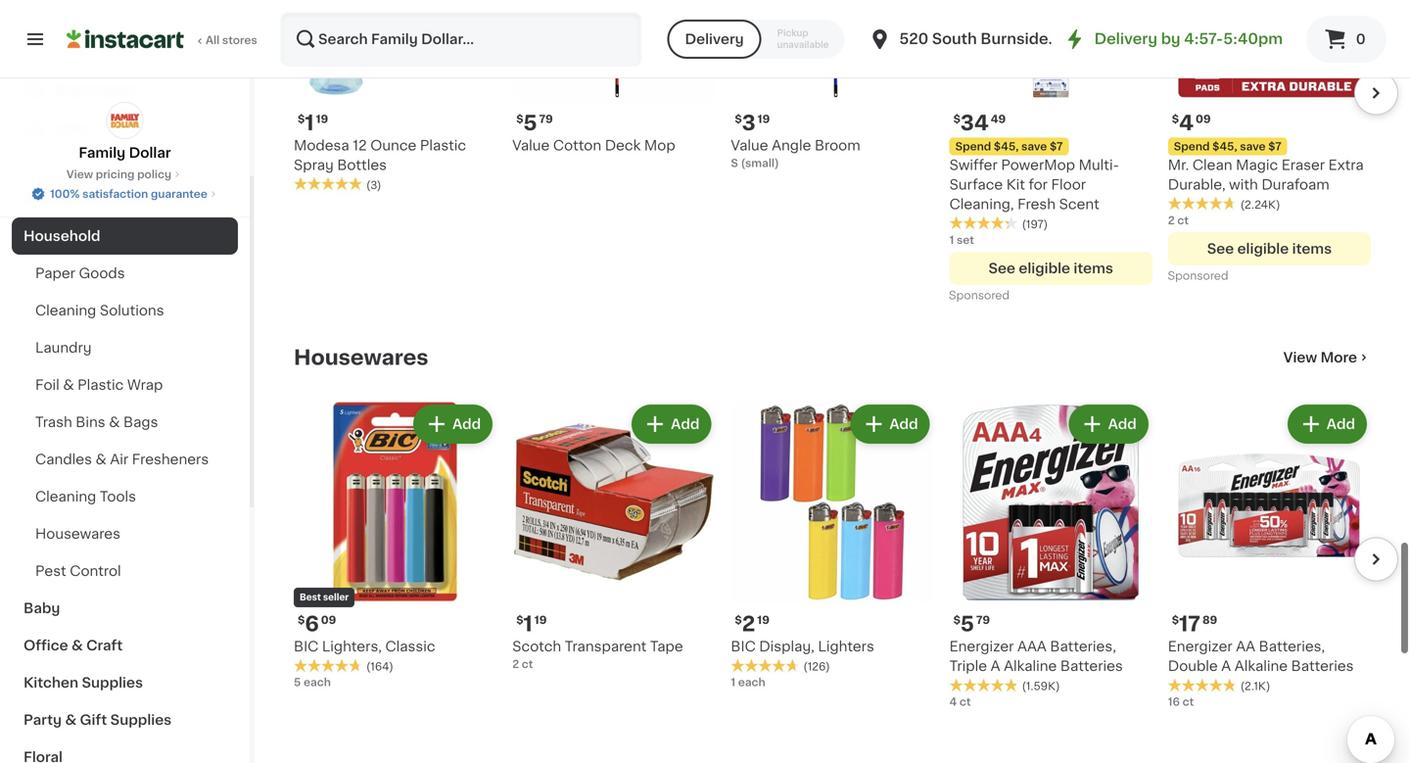 Task type: describe. For each thing, give the bounding box(es) containing it.
energizer aa batteries, double a alkaline batteries
[[1168, 640, 1354, 673]]

bic for 6
[[294, 640, 319, 653]]

$ up value cotton deck mop
[[516, 114, 524, 124]]

family dollar link
[[79, 102, 171, 163]]

49
[[991, 114, 1006, 124]]

control
[[70, 564, 121, 578]]

double
[[1168, 659, 1218, 673]]

$ 2 19
[[735, 614, 770, 634]]

office & craft
[[24, 639, 123, 652]]

5 for value
[[524, 113, 537, 133]]

all
[[206, 35, 220, 46]]

bic display, lighters
[[731, 640, 875, 653]]

product group containing 1
[[513, 401, 715, 672]]

household link
[[12, 217, 238, 255]]

burnside
[[981, 32, 1049, 46]]

& for craft
[[72, 639, 83, 652]]

(small)
[[741, 158, 779, 168]]

view more link
[[1284, 348, 1371, 367]]

$ inside $ 6 09
[[298, 615, 305, 626]]

alkaline for 5
[[1004, 659, 1057, 673]]

kitchen supplies
[[24, 676, 143, 690]]

gift
[[80, 713, 107, 727]]

0 vertical spatial 2
[[1168, 215, 1175, 226]]

bic for 2
[[731, 640, 756, 653]]

spray
[[294, 158, 334, 172]]

17
[[1180, 614, 1201, 634]]

add for 17
[[1327, 417, 1356, 431]]

spend $45, save $7 for 4
[[1174, 141, 1282, 152]]

triple
[[950, 659, 987, 673]]

(3)
[[366, 180, 381, 190]]

solutions
[[100, 304, 164, 317]]

09 for 6
[[321, 615, 336, 626]]

19 for bic display, lighters
[[757, 615, 770, 626]]

scent
[[1060, 197, 1100, 211]]

(1.59k)
[[1022, 681, 1060, 692]]

baby link
[[12, 590, 238, 627]]

$ 17 89
[[1172, 614, 1218, 634]]

cleaning tools link
[[12, 478, 238, 515]]

buy it again
[[55, 83, 138, 97]]

delivery button
[[668, 20, 762, 59]]

view for view more
[[1284, 351, 1318, 364]]

product group containing 5
[[950, 401, 1153, 710]]

$ inside $ 2 19
[[735, 615, 742, 626]]

lighters
[[818, 640, 875, 653]]

scotch transparent tape 2 ct
[[513, 640, 683, 670]]

deck
[[605, 139, 641, 152]]

items for 4
[[1293, 242, 1332, 256]]

add button for 6
[[415, 406, 491, 442]]

$ 6 09
[[298, 614, 336, 634]]

classic
[[385, 640, 435, 653]]

air
[[110, 453, 129, 466]]

trash bins & bags link
[[12, 404, 238, 441]]

delivery for delivery
[[685, 32, 744, 46]]

$ 5 79 for energizer
[[954, 614, 990, 634]]

paper goods link
[[12, 255, 238, 292]]

extra
[[1329, 158, 1364, 172]]

baby
[[24, 601, 60, 615]]

eraser
[[1282, 158, 1325, 172]]

0 horizontal spatial plastic
[[78, 378, 124, 392]]

trash bins & bags
[[35, 415, 158, 429]]

16 ct
[[1168, 697, 1194, 707]]

holiday essentials link
[[12, 180, 238, 217]]

spend $45, save $7 for 34
[[956, 141, 1063, 152]]

520 south burnside avenue
[[900, 32, 1109, 46]]

see eligible items button for 4
[[1168, 232, 1371, 265]]

$ inside $ 3 19
[[735, 114, 742, 124]]

batteries, for 5
[[1050, 640, 1117, 654]]

ct for spend $45, save $7
[[1178, 215, 1189, 226]]

& for gift
[[65, 713, 77, 727]]

79 for value
[[539, 114, 553, 124]]

eligible for 34
[[1019, 261, 1071, 275]]

craft
[[86, 639, 123, 652]]

view for view pricing policy
[[67, 169, 93, 180]]

mr.
[[1168, 158, 1190, 172]]

$7 for 4
[[1269, 141, 1282, 152]]

lighters,
[[322, 640, 382, 653]]

6
[[305, 614, 319, 634]]

19 for value angle broom
[[758, 114, 770, 124]]

each for 2
[[738, 677, 766, 688]]

swiffer
[[950, 158, 998, 172]]

tools
[[100, 490, 136, 504]]

instacart logo image
[[67, 27, 184, 51]]

4 ct
[[950, 697, 971, 707]]

eligible for 4
[[1238, 242, 1289, 256]]

1 left set
[[950, 235, 954, 245]]

pest control
[[35, 564, 121, 578]]

plastic inside modesa 12 ounce plastic spray bottles
[[420, 139, 466, 152]]

again
[[99, 83, 138, 97]]

for
[[1029, 178, 1048, 191]]

add for 2
[[890, 417, 918, 431]]

with
[[1230, 178, 1259, 191]]

batteries for 17
[[1292, 659, 1354, 673]]

520
[[900, 32, 929, 46]]

each for 6
[[304, 677, 331, 688]]

(2.1k)
[[1241, 681, 1271, 692]]

pricing
[[96, 169, 135, 180]]

1 up scotch
[[524, 614, 533, 634]]

cleaning solutions
[[35, 304, 164, 317]]

product group containing 6
[[294, 401, 497, 690]]

paper
[[35, 266, 75, 280]]

see for 4
[[1208, 242, 1234, 256]]

0
[[1356, 32, 1366, 46]]

34
[[961, 113, 989, 133]]

wrap
[[127, 378, 163, 392]]

mr. clean magic eraser extra durable, with durafoam
[[1168, 158, 1364, 191]]

candles & air fresheners link
[[12, 441, 238, 478]]

ounce
[[371, 139, 417, 152]]

stores
[[222, 35, 257, 46]]

aa
[[1236, 640, 1256, 654]]

delivery by 4:57-5:40pm link
[[1063, 27, 1283, 51]]

& for air
[[96, 453, 107, 466]]

fresh
[[1018, 197, 1056, 211]]

79 for energizer
[[977, 615, 990, 626]]

by
[[1161, 32, 1181, 46]]

best seller
[[300, 593, 349, 602]]

1 horizontal spatial 4
[[1180, 113, 1194, 133]]

1 vertical spatial housewares
[[35, 527, 120, 541]]

trash
[[35, 415, 72, 429]]

see for 34
[[989, 261, 1016, 275]]



Task type: locate. For each thing, give the bounding box(es) containing it.
1 $45, from the left
[[994, 141, 1019, 152]]

0 horizontal spatial each
[[304, 677, 331, 688]]

household
[[24, 229, 100, 243]]

1 horizontal spatial delivery
[[1095, 32, 1158, 46]]

batteries, inside energizer aa batteries, double a alkaline batteries
[[1259, 640, 1326, 654]]

0 horizontal spatial 09
[[321, 615, 336, 626]]

79 inside product group
[[977, 615, 990, 626]]

essentials
[[81, 192, 154, 206]]

1 horizontal spatial view
[[1284, 351, 1318, 364]]

5 down $ 6 09
[[294, 677, 301, 688]]

&
[[63, 378, 74, 392], [109, 415, 120, 429], [96, 453, 107, 466], [72, 639, 83, 652], [65, 713, 77, 727]]

delivery
[[1095, 32, 1158, 46], [685, 32, 744, 46]]

set
[[957, 235, 975, 245]]

view pricing policy link
[[67, 167, 183, 182]]

items down scent
[[1074, 261, 1114, 275]]

value for value cotton deck mop
[[513, 139, 550, 152]]

2 batteries, from the left
[[1259, 640, 1326, 654]]

79 up value cotton deck mop
[[539, 114, 553, 124]]

19 right the 3 at top right
[[758, 114, 770, 124]]

1 horizontal spatial $ 5 79
[[954, 614, 990, 634]]

broom
[[815, 139, 861, 152]]

1 spend $45, save $7 from the left
[[956, 141, 1063, 152]]

goods
[[79, 266, 125, 280]]

1 horizontal spatial plastic
[[420, 139, 466, 152]]

19 for scotch transparent tape
[[535, 615, 547, 626]]

Search field
[[282, 14, 640, 65]]

0 horizontal spatial see
[[989, 261, 1016, 275]]

items for 34
[[1074, 261, 1114, 275]]

bic down $ 2 19
[[731, 640, 756, 653]]

0 vertical spatial 79
[[539, 114, 553, 124]]

1 vertical spatial 4
[[950, 697, 957, 707]]

2 add button from the left
[[634, 406, 710, 442]]

0 horizontal spatial spend
[[956, 141, 992, 152]]

100% satisfaction guarantee button
[[30, 182, 219, 202]]

1 horizontal spatial sponsored badge image
[[1168, 271, 1228, 282]]

tape
[[650, 640, 683, 654]]

delivery inside delivery "button"
[[685, 32, 744, 46]]

$7 for 34
[[1050, 141, 1063, 152]]

0 horizontal spatial a
[[991, 659, 1001, 673]]

1 horizontal spatial spend $45, save $7
[[1174, 141, 1282, 152]]

alkaline for 17
[[1235, 659, 1288, 673]]

product group
[[950, 0, 1153, 307], [1168, 0, 1371, 287], [294, 401, 497, 690], [513, 401, 715, 672], [731, 401, 934, 690], [950, 401, 1153, 710], [1168, 401, 1371, 710]]

19 up scotch
[[535, 615, 547, 626]]

$ up mr.
[[1172, 114, 1180, 124]]

0 horizontal spatial $7
[[1050, 141, 1063, 152]]

1 vertical spatial view
[[1284, 351, 1318, 364]]

family
[[79, 146, 126, 160]]

item carousel region containing 6
[[266, 393, 1399, 745]]

4 up mr.
[[1180, 113, 1194, 133]]

$ inside $ 17 89
[[1172, 615, 1180, 626]]

1 vertical spatial 2
[[742, 614, 756, 634]]

None search field
[[280, 12, 642, 67]]

cotton
[[553, 139, 602, 152]]

& left craft
[[72, 639, 83, 652]]

0 horizontal spatial delivery
[[685, 32, 744, 46]]

0 vertical spatial $ 5 79
[[516, 113, 553, 133]]

0 horizontal spatial see eligible items button
[[950, 252, 1153, 285]]

a right triple
[[991, 659, 1001, 673]]

19 inside $ 2 19
[[757, 615, 770, 626]]

2 vertical spatial 5
[[294, 677, 301, 688]]

1 value from the left
[[731, 139, 769, 152]]

see eligible items down (2.24k) at the top right of the page
[[1208, 242, 1332, 256]]

energizer inside energizer aa batteries, double a alkaline batteries
[[1168, 640, 1233, 654]]

lists
[[55, 122, 89, 136]]

kitchen supplies link
[[12, 664, 238, 701]]

pest control link
[[12, 552, 238, 590]]

0 horizontal spatial eligible
[[1019, 261, 1071, 275]]

3 add button from the left
[[853, 406, 928, 442]]

save up powermop
[[1022, 141, 1047, 152]]

1 horizontal spatial value
[[731, 139, 769, 152]]

3 add from the left
[[890, 417, 918, 431]]

1 horizontal spatial housewares link
[[294, 346, 429, 369]]

foil & plastic wrap link
[[12, 366, 238, 404]]

$45, up clean
[[1213, 141, 1238, 152]]

sponsored badge image for 4
[[1168, 271, 1228, 282]]

energizer up triple
[[950, 640, 1014, 654]]

transparent
[[565, 640, 647, 654]]

0 horizontal spatial energizer
[[950, 640, 1014, 654]]

2 cleaning from the top
[[35, 490, 96, 504]]

energizer
[[950, 640, 1014, 654], [1168, 640, 1233, 654]]

100%
[[50, 189, 80, 199]]

$ 1 19 up scotch
[[516, 614, 547, 634]]

energizer up double
[[1168, 640, 1233, 654]]

0 horizontal spatial $ 5 79
[[516, 113, 553, 133]]

$45, for 34
[[994, 141, 1019, 152]]

plastic
[[420, 139, 466, 152], [78, 378, 124, 392]]

1 horizontal spatial each
[[738, 677, 766, 688]]

1 horizontal spatial $45,
[[1213, 141, 1238, 152]]

eligible down (197)
[[1019, 261, 1071, 275]]

1 vertical spatial plastic
[[78, 378, 124, 392]]

sponsored badge image down set
[[950, 290, 1009, 302]]

0 horizontal spatial batteries
[[1061, 659, 1123, 673]]

1 up modesa on the top left of the page
[[305, 113, 314, 133]]

1 each
[[731, 677, 766, 688]]

ct inside scotch transparent tape 2 ct
[[522, 659, 533, 670]]

1 horizontal spatial items
[[1293, 242, 1332, 256]]

a for 17
[[1222, 659, 1232, 673]]

2 horizontal spatial 2
[[1168, 215, 1175, 226]]

1 horizontal spatial batteries,
[[1259, 640, 1326, 654]]

bic down 6
[[294, 640, 319, 653]]

$ 1 19 inside product group
[[516, 614, 547, 634]]

& left air
[[96, 453, 107, 466]]

$ 4 09
[[1172, 113, 1211, 133]]

4 down triple
[[950, 697, 957, 707]]

modesa
[[294, 139, 349, 152]]

1 down $ 2 19
[[731, 677, 736, 688]]

0 vertical spatial view
[[67, 169, 93, 180]]

0 vertical spatial supplies
[[82, 676, 143, 690]]

foil & plastic wrap
[[35, 378, 163, 392]]

16
[[1168, 697, 1180, 707]]

2 $45, from the left
[[1213, 141, 1238, 152]]

1 vertical spatial 09
[[321, 615, 336, 626]]

2 down scotch
[[513, 659, 519, 670]]

09 inside $ 4 09
[[1196, 114, 1211, 124]]

1 bic from the left
[[294, 640, 319, 653]]

1 add from the left
[[453, 417, 481, 431]]

1 vertical spatial 79
[[977, 615, 990, 626]]

energizer for 17
[[1168, 640, 1233, 654]]

0 vertical spatial item carousel region
[[266, 0, 1399, 314]]

0 vertical spatial $ 1 19
[[298, 113, 328, 133]]

cleaning,
[[950, 197, 1014, 211]]

$ inside $ 34 49
[[954, 114, 961, 124]]

s
[[731, 158, 739, 168]]

19 for modesa 12 ounce plastic spray bottles
[[316, 114, 328, 124]]

1 vertical spatial supplies
[[110, 713, 172, 727]]

batteries, for 17
[[1259, 640, 1326, 654]]

see down with
[[1208, 242, 1234, 256]]

1 a from the left
[[991, 659, 1001, 673]]

value up (small) on the top of the page
[[731, 139, 769, 152]]

0 vertical spatial housewares link
[[294, 346, 429, 369]]

add for 1
[[671, 417, 700, 431]]

clean
[[1193, 158, 1233, 172]]

0 horizontal spatial $ 1 19
[[298, 113, 328, 133]]

1 vertical spatial housewares link
[[12, 515, 238, 552]]

a
[[991, 659, 1001, 673], [1222, 659, 1232, 673]]

alkaline up (2.1k)
[[1235, 659, 1288, 673]]

1 $7 from the left
[[1050, 141, 1063, 152]]

1 horizontal spatial $ 1 19
[[516, 614, 547, 634]]

& left gift
[[65, 713, 77, 727]]

buy
[[55, 83, 83, 97]]

multi-
[[1079, 158, 1119, 172]]

1 horizontal spatial eligible
[[1238, 242, 1289, 256]]

2 spend $45, save $7 from the left
[[1174, 141, 1282, 152]]

0 horizontal spatial save
[[1022, 141, 1047, 152]]

79 up triple
[[977, 615, 990, 626]]

0 vertical spatial eligible
[[1238, 242, 1289, 256]]

a inside the energizer aaa batteries, triple a alkaline batteries
[[991, 659, 1001, 673]]

2 energizer from the left
[[1168, 640, 1233, 654]]

office & craft link
[[12, 627, 238, 664]]

2 batteries from the left
[[1292, 659, 1354, 673]]

see eligible items for 4
[[1208, 242, 1332, 256]]

view up 100% on the top
[[67, 169, 93, 180]]

0 vertical spatial 09
[[1196, 114, 1211, 124]]

kitchen
[[24, 676, 78, 690]]

09 up clean
[[1196, 114, 1211, 124]]

1 spend from the left
[[956, 141, 992, 152]]

party
[[24, 713, 62, 727]]

magic
[[1236, 158, 1279, 172]]

batteries, inside the energizer aaa batteries, triple a alkaline batteries
[[1050, 640, 1117, 654]]

1 vertical spatial see eligible items
[[989, 261, 1114, 275]]

2 inside scotch transparent tape 2 ct
[[513, 659, 519, 670]]

0 vertical spatial plastic
[[420, 139, 466, 152]]

5 add from the left
[[1327, 417, 1356, 431]]

office
[[24, 639, 68, 652]]

2 vertical spatial 2
[[513, 659, 519, 670]]

ct
[[1178, 215, 1189, 226], [522, 659, 533, 670], [960, 697, 971, 707], [1183, 697, 1194, 707]]

family dollar logo image
[[106, 102, 144, 139]]

delivery inside 'delivery by 4:57-5:40pm' link
[[1095, 32, 1158, 46]]

$ up scotch
[[516, 615, 524, 626]]

$7 up magic
[[1269, 141, 1282, 152]]

powermop
[[1001, 158, 1076, 172]]

1
[[305, 113, 314, 133], [950, 235, 954, 245], [524, 614, 533, 634], [731, 677, 736, 688]]

product group containing 4
[[1168, 0, 1371, 287]]

eligible down (2.24k) at the top right of the page
[[1238, 242, 1289, 256]]

cleaning solutions link
[[12, 292, 238, 329]]

1 energizer from the left
[[950, 640, 1014, 654]]

guarantee
[[151, 189, 208, 199]]

100% satisfaction guarantee
[[50, 189, 208, 199]]

1 horizontal spatial 09
[[1196, 114, 1211, 124]]

5 up triple
[[961, 614, 975, 634]]

$ 5 79 up triple
[[954, 614, 990, 634]]

spend $45, save $7 down 49
[[956, 141, 1063, 152]]

5 each
[[294, 677, 331, 688]]

alkaline inside energizer aa batteries, double a alkaline batteries
[[1235, 659, 1288, 673]]

see
[[1208, 242, 1234, 256], [989, 261, 1016, 275]]

spend up mr.
[[1174, 141, 1210, 152]]

value left cotton
[[513, 139, 550, 152]]

item carousel region
[[266, 0, 1399, 314], [266, 393, 1399, 745]]

mop
[[644, 139, 676, 152]]

bins
[[76, 415, 105, 429]]

all stores
[[206, 35, 257, 46]]

see eligible items button for 34
[[950, 252, 1153, 285]]

2 spend from the left
[[1174, 141, 1210, 152]]

& for plastic
[[63, 378, 74, 392]]

0 vertical spatial see
[[1208, 242, 1234, 256]]

79
[[539, 114, 553, 124], [977, 615, 990, 626]]

1 horizontal spatial 5
[[524, 113, 537, 133]]

add for 6
[[453, 417, 481, 431]]

each down display,
[[738, 677, 766, 688]]

1 item carousel region from the top
[[266, 0, 1399, 314]]

items down durafoam
[[1293, 242, 1332, 256]]

sponsored badge image for 34
[[950, 290, 1009, 302]]

fresheners
[[132, 453, 209, 466]]

0 horizontal spatial sponsored badge image
[[950, 290, 1009, 302]]

1 horizontal spatial energizer
[[1168, 640, 1233, 654]]

$7 up powermop
[[1050, 141, 1063, 152]]

19 up modesa on the top left of the page
[[316, 114, 328, 124]]

save for 4
[[1240, 141, 1266, 152]]

spend up the swiffer
[[956, 141, 992, 152]]

2 value from the left
[[513, 139, 550, 152]]

1 horizontal spatial 2
[[742, 614, 756, 634]]

0 vertical spatial see eligible items
[[1208, 242, 1332, 256]]

see eligible items button down (197)
[[950, 252, 1153, 285]]

1 horizontal spatial spend
[[1174, 141, 1210, 152]]

policy
[[137, 169, 172, 180]]

4 add button from the left
[[1071, 406, 1147, 442]]

save for 34
[[1022, 141, 1047, 152]]

0 horizontal spatial $45,
[[994, 141, 1019, 152]]

supplies down kitchen supplies link
[[110, 713, 172, 727]]

5 add button from the left
[[1290, 406, 1366, 442]]

0 vertical spatial housewares
[[294, 347, 429, 368]]

0 button
[[1307, 16, 1387, 63]]

1 horizontal spatial save
[[1240, 141, 1266, 152]]

batteries, right aaa
[[1050, 640, 1117, 654]]

2 horizontal spatial 5
[[961, 614, 975, 634]]

0 horizontal spatial value
[[513, 139, 550, 152]]

see eligible items for 34
[[989, 261, 1114, 275]]

09 for 4
[[1196, 114, 1211, 124]]

0 horizontal spatial bic
[[294, 640, 319, 653]]

1 vertical spatial 5
[[961, 614, 975, 634]]

1 batteries from the left
[[1061, 659, 1123, 673]]

2 alkaline from the left
[[1235, 659, 1288, 673]]

2 save from the left
[[1240, 141, 1266, 152]]

5 for energizer
[[961, 614, 975, 634]]

spend for 34
[[956, 141, 992, 152]]

$ up triple
[[954, 615, 961, 626]]

see down 'cleaning,'
[[989, 261, 1016, 275]]

delivery up the 3 at top right
[[685, 32, 744, 46]]

add button for 5
[[1071, 406, 1147, 442]]

sponsored badge image down the 2 ct
[[1168, 271, 1228, 282]]

1 vertical spatial $ 1 19
[[516, 614, 547, 634]]

89
[[1203, 615, 1218, 626]]

2 add from the left
[[671, 417, 700, 431]]

2 down durable,
[[1168, 215, 1175, 226]]

a for 5
[[991, 659, 1001, 673]]

$ 34 49
[[954, 113, 1006, 133]]

$ 1 19 for modesa 12 ounce plastic spray bottles
[[298, 113, 328, 133]]

1 vertical spatial cleaning
[[35, 490, 96, 504]]

add button
[[415, 406, 491, 442], [634, 406, 710, 442], [853, 406, 928, 442], [1071, 406, 1147, 442], [1290, 406, 1366, 442]]

ct down triple
[[960, 697, 971, 707]]

1 vertical spatial $ 5 79
[[954, 614, 990, 634]]

$ 5 79
[[516, 113, 553, 133], [954, 614, 990, 634]]

durable,
[[1168, 178, 1226, 191]]

0 horizontal spatial see eligible items
[[989, 261, 1114, 275]]

1 horizontal spatial a
[[1222, 659, 1232, 673]]

0 vertical spatial items
[[1293, 242, 1332, 256]]

0 vertical spatial 5
[[524, 113, 537, 133]]

$ 1 19
[[298, 113, 328, 133], [516, 614, 547, 634]]

1 horizontal spatial $7
[[1269, 141, 1282, 152]]

0 horizontal spatial items
[[1074, 261, 1114, 275]]

ct for 5
[[960, 697, 971, 707]]

product group containing 2
[[731, 401, 934, 690]]

it
[[86, 83, 96, 97]]

1 cleaning from the top
[[35, 304, 96, 317]]

$45, for 4
[[1213, 141, 1238, 152]]

product group containing 34
[[950, 0, 1153, 307]]

value for value angle broom s (small)
[[731, 139, 769, 152]]

view left more
[[1284, 351, 1318, 364]]

supplies down craft
[[82, 676, 143, 690]]

$ 5 79 inside product group
[[954, 614, 990, 634]]

batteries,
[[1050, 640, 1117, 654], [1259, 640, 1326, 654]]

cleaning for cleaning tools
[[35, 490, 96, 504]]

12
[[353, 139, 367, 152]]

2 item carousel region from the top
[[266, 393, 1399, 745]]

see eligible items down (197)
[[989, 261, 1114, 275]]

1 vertical spatial eligible
[[1019, 261, 1071, 275]]

pest
[[35, 564, 66, 578]]

1 batteries, from the left
[[1050, 640, 1117, 654]]

alkaline down aaa
[[1004, 659, 1057, 673]]

batteries inside the energizer aaa batteries, triple a alkaline batteries
[[1061, 659, 1123, 673]]

2 up 1 each
[[742, 614, 756, 634]]

$ up s
[[735, 114, 742, 124]]

$ down best
[[298, 615, 305, 626]]

modesa 12 ounce plastic spray bottles
[[294, 139, 466, 172]]

$ inside $ 4 09
[[1172, 114, 1180, 124]]

0 horizontal spatial housewares link
[[12, 515, 238, 552]]

delivery left by at top right
[[1095, 32, 1158, 46]]

0 horizontal spatial view
[[67, 169, 93, 180]]

2 bic from the left
[[731, 640, 756, 653]]

0 horizontal spatial alkaline
[[1004, 659, 1057, 673]]

cleaning
[[35, 304, 96, 317], [35, 490, 96, 504]]

$7
[[1050, 141, 1063, 152], [1269, 141, 1282, 152]]

spend for 4
[[1174, 141, 1210, 152]]

surface
[[950, 178, 1003, 191]]

& right foil on the left of page
[[63, 378, 74, 392]]

product group containing 17
[[1168, 401, 1371, 710]]

batteries, right aa
[[1259, 640, 1326, 654]]

1 horizontal spatial see eligible items button
[[1168, 232, 1371, 265]]

value angle broom s (small)
[[731, 139, 861, 168]]

1 alkaline from the left
[[1004, 659, 1057, 673]]

0 vertical spatial 4
[[1180, 113, 1194, 133]]

1 add button from the left
[[415, 406, 491, 442]]

item carousel region containing 1
[[266, 0, 1399, 314]]

1 horizontal spatial housewares
[[294, 347, 429, 368]]

19 up display,
[[757, 615, 770, 626]]

angle
[[772, 139, 811, 152]]

ct down durable,
[[1178, 215, 1189, 226]]

09 right 6
[[321, 615, 336, 626]]

$ up modesa on the top left of the page
[[298, 114, 305, 124]]

plastic up trash bins & bags
[[78, 378, 124, 392]]

★★★★★
[[294, 177, 362, 191], [294, 177, 362, 191], [1168, 197, 1237, 210], [1168, 197, 1237, 210], [950, 216, 1018, 230], [950, 216, 1018, 230], [294, 659, 362, 672], [294, 659, 362, 672], [731, 659, 800, 672], [731, 659, 800, 672], [950, 678, 1018, 692], [950, 678, 1018, 692], [1168, 678, 1237, 692], [1168, 678, 1237, 692]]

cleaning up laundry
[[35, 304, 96, 317]]

ct down scotch
[[522, 659, 533, 670]]

1 horizontal spatial alkaline
[[1235, 659, 1288, 673]]

foil
[[35, 378, 60, 392]]

4 add from the left
[[1108, 417, 1137, 431]]

1 vertical spatial items
[[1074, 261, 1114, 275]]

1 vertical spatial item carousel region
[[266, 393, 1399, 745]]

09 inside $ 6 09
[[321, 615, 336, 626]]

0 horizontal spatial batteries,
[[1050, 640, 1117, 654]]

cleaning tools
[[35, 490, 136, 504]]

0 horizontal spatial 5
[[294, 677, 301, 688]]

ct right 16
[[1183, 697, 1194, 707]]

1 save from the left
[[1022, 141, 1047, 152]]

4:57-
[[1185, 32, 1224, 46]]

0 horizontal spatial 79
[[539, 114, 553, 124]]

2 each from the left
[[738, 677, 766, 688]]

aaa
[[1018, 640, 1047, 654]]

see eligible items button down (2.24k) at the top right of the page
[[1168, 232, 1371, 265]]

sponsored badge image
[[1168, 271, 1228, 282], [950, 290, 1009, 302]]

energizer for 5
[[950, 640, 1014, 654]]

swiffer powermop multi- surface kit for floor cleaning, fresh scent
[[950, 158, 1119, 211]]

batteries inside energizer aa batteries, double a alkaline batteries
[[1292, 659, 1354, 673]]

bic
[[294, 640, 319, 653], [731, 640, 756, 653]]

add button for 17
[[1290, 406, 1366, 442]]

$ 5 79 for value
[[516, 113, 553, 133]]

0 vertical spatial cleaning
[[35, 304, 96, 317]]

service type group
[[668, 20, 845, 59]]

delivery for delivery by 4:57-5:40pm
[[1095, 32, 1158, 46]]

batteries for 5
[[1061, 659, 1123, 673]]

0 horizontal spatial housewares
[[35, 527, 120, 541]]

energizer inside the energizer aaa batteries, triple a alkaline batteries
[[950, 640, 1014, 654]]

value inside value angle broom s (small)
[[731, 139, 769, 152]]

$ 1 19 up modesa on the top left of the page
[[298, 113, 328, 133]]

a inside energizer aa batteries, double a alkaline batteries
[[1222, 659, 1232, 673]]

cleaning for cleaning solutions
[[35, 304, 96, 317]]

2 $7 from the left
[[1269, 141, 1282, 152]]

save up magic
[[1240, 141, 1266, 152]]

1 horizontal spatial batteries
[[1292, 659, 1354, 673]]

& right "bins"
[[109, 415, 120, 429]]

satisfaction
[[82, 189, 148, 199]]

1 horizontal spatial see
[[1208, 242, 1234, 256]]

add button for 1
[[634, 406, 710, 442]]

0 horizontal spatial spend $45, save $7
[[956, 141, 1063, 152]]

spend $45, save $7 up clean
[[1174, 141, 1282, 152]]

cleaning down candles
[[35, 490, 96, 504]]

1 horizontal spatial 79
[[977, 615, 990, 626]]

5 up value cotton deck mop
[[524, 113, 537, 133]]

1 vertical spatial see
[[989, 261, 1016, 275]]

add for 5
[[1108, 417, 1137, 431]]

1 horizontal spatial bic
[[731, 640, 756, 653]]

$ 1 19 for scotch transparent tape
[[516, 614, 547, 634]]

bic lighters, classic
[[294, 640, 435, 653]]

plastic right the ounce
[[420, 139, 466, 152]]

1 each from the left
[[304, 677, 331, 688]]

19 inside $ 3 19
[[758, 114, 770, 124]]

ct for 17
[[1183, 697, 1194, 707]]

$ left 49
[[954, 114, 961, 124]]

buy it again link
[[12, 71, 238, 110]]

floor
[[1052, 178, 1086, 191]]

more
[[1321, 351, 1358, 364]]

$45, down 49
[[994, 141, 1019, 152]]

add button for 2
[[853, 406, 928, 442]]

$ left 89
[[1172, 615, 1180, 626]]

south
[[932, 32, 977, 46]]

alkaline inside the energizer aaa batteries, triple a alkaline batteries
[[1004, 659, 1057, 673]]

2 a from the left
[[1222, 659, 1232, 673]]

each down lighters,
[[304, 677, 331, 688]]

$ 5 79 up value cotton deck mop
[[516, 113, 553, 133]]

1 horizontal spatial see eligible items
[[1208, 242, 1332, 256]]

a right double
[[1222, 659, 1232, 673]]

batteries
[[1061, 659, 1123, 673], [1292, 659, 1354, 673]]

$ up 1 each
[[735, 615, 742, 626]]

0 vertical spatial sponsored badge image
[[1168, 271, 1228, 282]]



Task type: vqa. For each thing, say whether or not it's contained in the screenshot.


